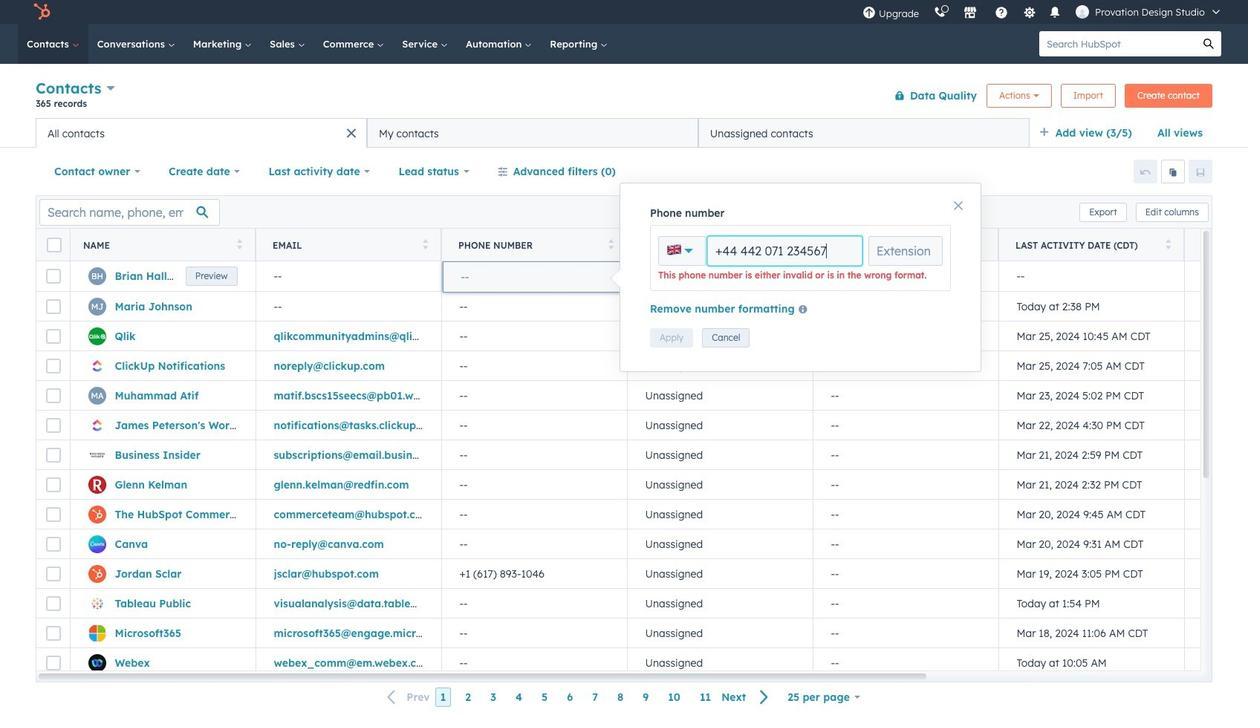 Task type: vqa. For each thing, say whether or not it's contained in the screenshot.
5th "Press to sort." Element from left
yes



Task type: locate. For each thing, give the bounding box(es) containing it.
-- text field
[[461, 269, 608, 285]]

1 press to sort. image from the left
[[237, 239, 242, 249]]

1 press to sort. image from the left
[[422, 239, 428, 249]]

banner
[[36, 76, 1213, 118]]

press to sort. element
[[237, 239, 242, 252], [422, 239, 428, 252], [608, 239, 614, 252], [794, 239, 800, 252], [1166, 239, 1171, 252]]

2 horizontal spatial press to sort. image
[[1166, 239, 1171, 249]]

4 press to sort. element from the left
[[794, 239, 800, 252]]

Extension text field
[[869, 236, 943, 266]]

marketplaces image
[[964, 7, 977, 20]]

1 horizontal spatial press to sort. image
[[794, 239, 800, 249]]

None telephone field
[[707, 236, 863, 266]]

Search HubSpot search field
[[1040, 31, 1196, 56]]

0 horizontal spatial press to sort. image
[[237, 239, 242, 249]]

press to sort. image
[[237, 239, 242, 249], [608, 239, 614, 249], [1166, 239, 1171, 249]]

3 press to sort. image from the left
[[1166, 239, 1171, 249]]

press to sort. image for fifth press to sort. element from left
[[1166, 239, 1171, 249]]

1 horizontal spatial press to sort. image
[[608, 239, 614, 249]]

2 press to sort. image from the left
[[608, 239, 614, 249]]

press to sort. image
[[422, 239, 428, 249], [794, 239, 800, 249]]

3 press to sort. element from the left
[[608, 239, 614, 252]]

menu
[[855, 0, 1231, 24]]

0 horizontal spatial press to sort. image
[[422, 239, 428, 249]]

2 press to sort. image from the left
[[794, 239, 800, 249]]

column header
[[813, 229, 1000, 262]]



Task type: describe. For each thing, give the bounding box(es) containing it.
Search name, phone, email addresses, or company search field
[[39, 199, 220, 226]]

5 press to sort. element from the left
[[1166, 239, 1171, 252]]

1 press to sort. element from the left
[[237, 239, 242, 252]]

james peterson image
[[1076, 5, 1090, 19]]

press to sort. image for 1st press to sort. element
[[237, 239, 242, 249]]

close image
[[954, 201, 963, 210]]

pagination navigation
[[378, 688, 778, 708]]

press to sort. image for fourth press to sort. element from the right
[[422, 239, 428, 249]]

press to sort. image for 4th press to sort. element from left
[[794, 239, 800, 249]]

2 press to sort. element from the left
[[422, 239, 428, 252]]

press to sort. image for 3rd press to sort. element from left
[[608, 239, 614, 249]]



